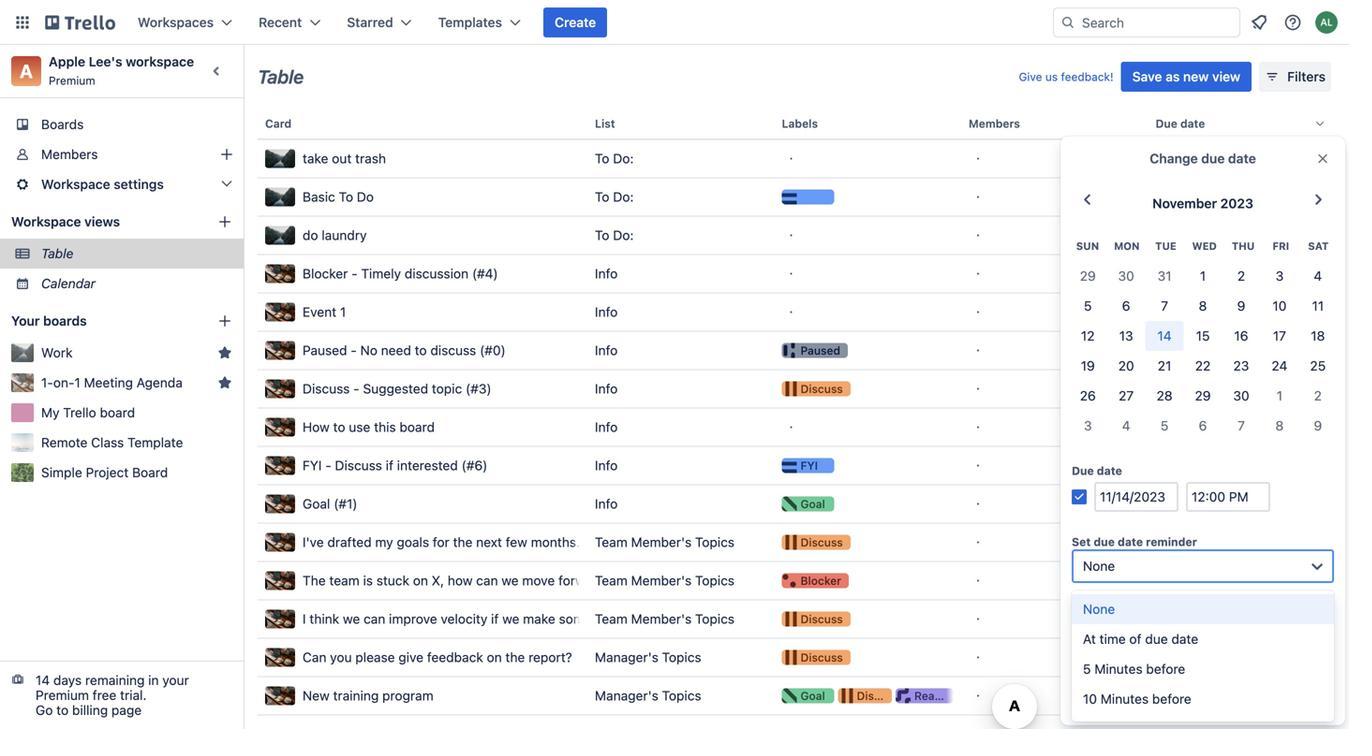 Task type: locate. For each thing, give the bounding box(es) containing it.
do laundry
[[303, 228, 367, 243]]

fyi inside 'link'
[[303, 458, 322, 474]]

25
[[1310, 358, 1326, 374]]

9 button
[[1222, 291, 1260, 321], [1299, 411, 1337, 441]]

discuss button up blocker button
[[774, 524, 961, 562]]

minutes down "time"
[[1094, 662, 1143, 677]]

1 vertical spatial due date
[[1072, 464, 1122, 478]]

2 button down thu
[[1222, 261, 1260, 291]]

discuss
[[430, 343, 476, 358]]

1 horizontal spatial members
[[969, 117, 1020, 130]]

0 vertical spatial 5
[[1084, 298, 1092, 314]]

5 down at
[[1083, 662, 1091, 677]]

0 vertical spatial member's
[[631, 535, 692, 550]]

6 down 22 button
[[1199, 418, 1207, 434]]

29 button down sun
[[1069, 261, 1107, 291]]

18
[[1311, 328, 1325, 344]]

0 horizontal spatial due
[[1072, 464, 1094, 478]]

1 vertical spatial save
[[1188, 647, 1218, 662]]

to do: for do
[[595, 189, 634, 205]]

table up the calendar in the top left of the page
[[41, 246, 73, 261]]

due right set
[[1094, 536, 1115, 549]]

boards
[[43, 313, 87, 329]]

14 left days
[[36, 673, 50, 689]]

info
[[595, 266, 618, 282], [595, 304, 618, 320], [595, 343, 618, 358], [595, 381, 618, 397], [595, 420, 618, 435], [595, 458, 618, 474], [595, 497, 618, 512]]

blocker down 'goal' button
[[801, 575, 841, 588]]

date inside button
[[1180, 117, 1205, 130]]

0 horizontal spatial 2
[[1237, 268, 1245, 284]]

0 vertical spatial 29 button
[[1069, 261, 1107, 291]]

agenda
[[137, 375, 183, 391]]

1 vertical spatial team
[[595, 573, 627, 589]]

1 to do: from the top
[[595, 151, 634, 166]]

topics for i think we can improve velocity if we make some tooling changes.
[[695, 612, 735, 627]]

2 info from the top
[[595, 304, 618, 320]]

30 button down the 23
[[1222, 381, 1260, 411]]

31 button
[[1145, 261, 1184, 291]]

2 team member's topics from the top
[[595, 573, 735, 589]]

nov up 15
[[1209, 306, 1230, 319]]

1 horizontal spatial on
[[487, 650, 502, 666]]

0 horizontal spatial 10
[[1083, 692, 1097, 707]]

new
[[1183, 69, 1209, 84]]

2 vertical spatial to do:
[[595, 228, 634, 243]]

4 button down 27
[[1107, 411, 1145, 441]]

1 vertical spatial 1 button
[[1260, 381, 1299, 411]]

team up tooling
[[595, 573, 627, 589]]

2 discuss button from the top
[[774, 524, 961, 562]]

blocker inside button
[[801, 575, 841, 588]]

workspace for workspace settings
[[41, 177, 110, 192]]

2 horizontal spatial due
[[1201, 151, 1225, 166]]

0 horizontal spatial 9 button
[[1222, 291, 1260, 321]]

0 vertical spatial this
[[374, 420, 396, 435]]

team right some
[[595, 612, 627, 627]]

your boards with 5 items element
[[11, 310, 189, 333]]

1 horizontal spatial 22
[[1233, 267, 1247, 281]]

0 horizontal spatial 9
[[1237, 298, 1245, 314]]

discuss inside "discuss - suggested topic (#3)" link
[[303, 381, 350, 397]]

board up "remote class template"
[[100, 405, 135, 421]]

1 button down '24'
[[1260, 381, 1299, 411]]

this
[[374, 420, 396, 435], [1146, 611, 1168, 627]]

3
[[1276, 268, 1284, 284], [1084, 418, 1092, 434]]

feedback!
[[1061, 70, 1114, 83]]

we left make
[[502, 612, 519, 627]]

18 button
[[1299, 321, 1337, 351]]

0 horizontal spatial 22
[[1195, 358, 1211, 374]]

tooling
[[595, 612, 637, 627]]

1 info from the top
[[595, 266, 618, 282]]

your
[[162, 673, 189, 689]]

remove
[[1178, 684, 1228, 700]]

boards link
[[0, 110, 244, 140]]

to do: for trash
[[595, 151, 634, 166]]

- up the use
[[353, 381, 359, 397]]

row containing how to use this board
[[258, 408, 1335, 447]]

team for forward?
[[595, 573, 627, 589]]

on-
[[53, 375, 74, 391]]

- left the timely
[[351, 266, 358, 282]]

1 vertical spatial nov
[[1209, 306, 1230, 319]]

2 member's from the top
[[631, 573, 692, 589]]

3 team member's topics from the top
[[595, 612, 735, 627]]

8 row from the top
[[258, 370, 1335, 408]]

7 button
[[1145, 291, 1184, 321], [1222, 411, 1260, 441]]

think
[[310, 612, 339, 627]]

1 down 24 button
[[1277, 388, 1283, 404]]

0 horizontal spatial board
[[100, 405, 135, 421]]

discuss - suggested topic (#3)
[[303, 381, 492, 397]]

this inside row
[[374, 420, 396, 435]]

2 vertical spatial do:
[[613, 228, 634, 243]]

0 vertical spatial none
[[1083, 559, 1115, 574]]

due for set
[[1094, 536, 1115, 549]]

this down will
[[1146, 611, 1168, 627]]

5 for 5 minutes before
[[1083, 662, 1091, 677]]

fyi - discuss if interested (#6)
[[303, 458, 488, 474]]

23
[[1233, 358, 1249, 374]]

starred icon image
[[217, 346, 232, 361], [217, 376, 232, 391]]

us
[[1045, 70, 1058, 83]]

1 horizontal spatial 8 button
[[1260, 411, 1299, 441]]

9 button down 25 'button' at the right of page
[[1299, 411, 1337, 441]]

blocker button
[[774, 563, 961, 600]]

member's up changes.
[[631, 573, 692, 589]]

-
[[351, 266, 358, 282], [351, 343, 357, 358], [353, 381, 359, 397], [325, 458, 331, 474]]

5 for 5 button to the top
[[1084, 298, 1092, 314]]

13 row from the top
[[258, 562, 1335, 600]]

manager's topics for new training program
[[595, 689, 701, 704]]

class
[[91, 435, 124, 451]]

- for fyi
[[325, 458, 331, 474]]

trello
[[63, 405, 96, 421]]

no
[[360, 343, 377, 358]]

0 vertical spatial can
[[476, 573, 498, 589]]

16 row from the top
[[258, 677, 1335, 716]]

color: purple, title: "reassign" element
[[896, 689, 963, 704]]

color: orange, title: "discuss" element
[[782, 382, 850, 397], [782, 535, 850, 550], [782, 612, 850, 627], [782, 651, 850, 666], [838, 689, 899, 704]]

1 vertical spatial 6
[[1199, 418, 1207, 434]]

1 starred icon image from the top
[[217, 346, 232, 361]]

0 horizontal spatial 2 button
[[1222, 261, 1260, 291]]

0 horizontal spatial 3
[[1084, 418, 1092, 434]]

member's for forward?
[[631, 573, 692, 589]]

row containing event 1
[[258, 293, 1335, 332]]

1 vertical spatial on
[[487, 650, 502, 666]]

- for blocker
[[351, 266, 358, 282]]

1 horizontal spatial 9
[[1314, 418, 1322, 434]]

can you please give feedback on the report? link
[[265, 639, 580, 677]]

14 row from the top
[[258, 600, 1335, 639]]

if right velocity
[[491, 612, 499, 627]]

discuss button up color: purple, title: "reassign" element
[[774, 639, 961, 677]]

20 button
[[1107, 351, 1145, 381]]

2 do: from the top
[[613, 189, 634, 205]]

30 down the mon
[[1118, 268, 1134, 284]]

0 vertical spatial of
[[1130, 611, 1143, 627]]

work button
[[41, 344, 210, 363]]

on left x,
[[413, 573, 428, 589]]

1 do: from the top
[[613, 151, 634, 166]]

0 vertical spatial to do:
[[595, 151, 634, 166]]

simple project board link
[[41, 464, 232, 482]]

discuss button for i think we can improve velocity if we make some tooling changes.
[[774, 601, 961, 638]]

row containing the team is stuck on x, how can we move forward?
[[258, 562, 1335, 600]]

3 row from the top
[[258, 178, 1335, 216]]

row containing blocker - timely discussion (#4)
[[258, 255, 1335, 293]]

1 horizontal spatial 6 button
[[1184, 411, 1222, 441]]

4 row from the top
[[258, 216, 1335, 255]]

save
[[1132, 69, 1162, 84], [1188, 647, 1218, 662]]

0 horizontal spatial 29 button
[[1069, 261, 1107, 291]]

to for basic to do
[[595, 189, 609, 205]]

member's down feedback?
[[631, 612, 692, 627]]

basic to do
[[303, 189, 374, 205]]

before down at time of due date
[[1146, 662, 1185, 677]]

4 discuss button from the top
[[774, 639, 961, 677]]

premium
[[49, 74, 95, 87], [36, 688, 89, 704]]

0 horizontal spatial 29
[[1080, 268, 1096, 284]]

we
[[501, 573, 519, 589], [343, 612, 360, 627], [502, 612, 519, 627]]

do: for do
[[613, 189, 634, 205]]

10 minutes before
[[1083, 692, 1191, 707]]

before down 5 minutes before
[[1152, 692, 1191, 707]]

manager's
[[595, 650, 658, 666], [595, 689, 658, 704]]

- inside paused - no need to discuss (#0) link
[[351, 343, 357, 358]]

event 1
[[303, 304, 346, 320]]

create button
[[543, 7, 607, 37]]

feedback
[[427, 650, 483, 666]]

1 vertical spatial this
[[1146, 611, 1168, 627]]

1 vertical spatial 9 button
[[1299, 411, 1337, 441]]

table up card
[[258, 66, 304, 88]]

22 inside button
[[1195, 358, 1211, 374]]

color: green, title: "goal" element inside 'goal' button
[[782, 497, 834, 512]]

0 horizontal spatial 14
[[36, 673, 50, 689]]

0 horizontal spatial 5 button
[[1069, 291, 1107, 321]]

row containing new training program
[[258, 677, 1335, 716]]

12
[[1081, 328, 1095, 344]]

2 vertical spatial team
[[595, 612, 627, 627]]

1 vertical spatial 30 button
[[1222, 381, 1260, 411]]

changes.
[[640, 612, 695, 627]]

event 1 link
[[265, 294, 580, 331]]

1 up trello at the left of page
[[74, 375, 80, 391]]

trial.
[[120, 688, 147, 704]]

9 up 16
[[1237, 298, 1245, 314]]

color: red, title: "blocker" element
[[782, 574, 849, 589]]

nov 14
[[1209, 306, 1245, 319]]

2 manager's from the top
[[595, 689, 658, 704]]

if inside i think we can improve velocity if we make some tooling changes. link
[[491, 612, 499, 627]]

8 left nov 14
[[1199, 298, 1207, 314]]

0 vertical spatial 8
[[1199, 298, 1207, 314]]

list button
[[587, 101, 774, 146]]

workspace left views in the top left of the page
[[11, 214, 81, 230]]

change
[[1150, 151, 1198, 166]]

3 info from the top
[[595, 343, 618, 358]]

of inside reminders will be sent to all members and watchers of this card.
[[1130, 611, 1143, 627]]

7 button down 23 button at the right
[[1222, 411, 1260, 441]]

8 button down 24 button
[[1260, 411, 1299, 441]]

9 row from the top
[[258, 408, 1335, 447]]

1 vertical spatial 2
[[1314, 388, 1322, 404]]

minutes for 10
[[1101, 692, 1149, 707]]

none down set
[[1083, 559, 1115, 574]]

14 up 21
[[1157, 328, 1172, 344]]

5 button up 12
[[1069, 291, 1107, 321]]

5 down the "28" button
[[1161, 418, 1169, 434]]

4 button up '11'
[[1299, 261, 1337, 291]]

board inside table
[[399, 420, 435, 435]]

workspace
[[41, 177, 110, 192], [11, 214, 81, 230]]

nov down wed
[[1209, 267, 1230, 281]]

0 vertical spatial do:
[[613, 151, 634, 166]]

blocker
[[303, 266, 348, 282], [801, 575, 841, 588]]

0 vertical spatial manager's topics
[[595, 650, 701, 666]]

info for to
[[595, 343, 618, 358]]

1 discuss button from the top
[[774, 371, 961, 408]]

workspace navigation collapse icon image
[[204, 58, 230, 84]]

4 info from the top
[[595, 381, 618, 397]]

1 row from the top
[[258, 101, 1335, 146]]

3 button down fri
[[1260, 261, 1299, 291]]

21 button
[[1145, 351, 1184, 381]]

team member's topics for forward?
[[595, 573, 735, 589]]

15 row from the top
[[258, 639, 1335, 677]]

0 vertical spatial minutes
[[1094, 662, 1143, 677]]

board down "discuss - suggested topic (#3)" link
[[399, 420, 435, 435]]

1 vertical spatial members
[[41, 147, 98, 162]]

6
[[1122, 298, 1130, 314], [1199, 418, 1207, 434]]

- left no
[[351, 343, 357, 358]]

row containing take out trash
[[258, 140, 1335, 178]]

0 vertical spatial 1 button
[[1184, 261, 1222, 291]]

nov 22
[[1209, 267, 1247, 281]]

to left "all"
[[1211, 592, 1223, 608]]

goal inside button
[[801, 498, 825, 511]]

- inside blocker - timely discussion (#4) link
[[351, 266, 358, 282]]

2 vertical spatial 5
[[1083, 662, 1091, 677]]

views
[[84, 214, 120, 230]]

3 discuss button from the top
[[774, 601, 961, 638]]

need
[[381, 343, 411, 358]]

7 down 31 button on the top of the page
[[1161, 298, 1168, 314]]

1 vertical spatial member's
[[631, 573, 692, 589]]

goals
[[397, 535, 429, 550]]

info for board
[[595, 420, 618, 435]]

0 horizontal spatial 30
[[1118, 268, 1134, 284]]

5 for the rightmost 5 button
[[1161, 418, 1169, 434]]

0 vertical spatial nov
[[1209, 267, 1230, 281]]

0 vertical spatial due
[[1201, 151, 1225, 166]]

2 vertical spatial team member's topics
[[595, 612, 735, 627]]

due date up change
[[1156, 117, 1205, 130]]

blocker up event 1
[[303, 266, 348, 282]]

2 manager's topics from the top
[[595, 689, 701, 704]]

3 member's from the top
[[631, 612, 692, 627]]

change due date
[[1150, 151, 1256, 166]]

5 button down 28
[[1145, 411, 1184, 441]]

1 horizontal spatial paused
[[801, 344, 840, 357]]

10 inside 'button'
[[1273, 298, 1287, 314]]

0 horizontal spatial 6 button
[[1107, 291, 1145, 321]]

1 team member's topics from the top
[[595, 535, 735, 550]]

7 button down the 31
[[1145, 291, 1184, 321]]

7
[[1161, 298, 1168, 314], [1238, 418, 1245, 434]]

31
[[1158, 268, 1172, 284]]

0 horizontal spatial paused
[[303, 343, 347, 358]]

the team is stuck on x, how can we move forward? link
[[265, 563, 611, 600]]

6 info from the top
[[595, 458, 618, 474]]

1 vertical spatial 30
[[1233, 388, 1249, 404]]

0 horizontal spatial 6
[[1122, 298, 1130, 314]]

on down i think we can improve velocity if we make some tooling changes.
[[487, 650, 502, 666]]

1 manager's from the top
[[595, 650, 658, 666]]

2 button
[[1222, 261, 1260, 291], [1299, 381, 1337, 411]]

2 none from the top
[[1083, 602, 1115, 617]]

1 inside row
[[340, 304, 346, 320]]

2 starred icon image from the top
[[217, 376, 232, 391]]

1 horizontal spatial can
[[476, 573, 498, 589]]

date up change due date
[[1180, 117, 1205, 130]]

2 row from the top
[[258, 140, 1335, 178]]

save up remove
[[1188, 647, 1218, 662]]

meeting
[[84, 375, 133, 391]]

1 color: green, title: "goal" element from the top
[[782, 497, 834, 512]]

of right "time"
[[1129, 632, 1142, 647]]

fyi inside button
[[801, 460, 818, 473]]

1 inside button
[[74, 375, 80, 391]]

22 down thu
[[1233, 267, 1247, 281]]

10 down 5 minutes before
[[1083, 692, 1097, 707]]

date down due date button
[[1228, 151, 1256, 166]]

- up goal (#1)
[[325, 458, 331, 474]]

program
[[382, 689, 434, 704]]

2 team from the top
[[595, 573, 627, 589]]

basic to do link
[[265, 178, 580, 216]]

paused inside button
[[801, 344, 840, 357]]

labels button
[[774, 101, 961, 146]]

save left as on the right of the page
[[1132, 69, 1162, 84]]

feedback?
[[610, 535, 673, 550]]

5 row from the top
[[258, 255, 1335, 293]]

wed
[[1192, 240, 1217, 252]]

0 vertical spatial workspace
[[41, 177, 110, 192]]

0 vertical spatial team
[[595, 535, 627, 550]]

0 horizontal spatial 7 button
[[1145, 291, 1184, 321]]

search image
[[1060, 15, 1075, 30]]

0 horizontal spatial 3 button
[[1069, 411, 1107, 441]]

0 vertical spatial 6
[[1122, 298, 1130, 314]]

1 manager's topics from the top
[[595, 650, 701, 666]]

due date button
[[1148, 101, 1335, 146]]

can up please at bottom
[[364, 612, 385, 627]]

3 button down 26 on the bottom
[[1069, 411, 1107, 441]]

discuss button for discuss - suggested topic (#3)
[[774, 371, 961, 408]]

november
[[1152, 196, 1217, 211]]

members down boards
[[41, 147, 98, 162]]

my trello board
[[41, 405, 135, 421]]

workspace inside "dropdown button"
[[41, 177, 110, 192]]

training
[[333, 689, 379, 704]]

1 horizontal spatial 3 button
[[1260, 261, 1299, 291]]

row
[[258, 101, 1335, 146], [258, 140, 1335, 178], [258, 178, 1335, 216], [258, 216, 1335, 255], [258, 255, 1335, 293], [258, 293, 1335, 332], [258, 332, 1335, 370], [258, 370, 1335, 408], [258, 408, 1335, 447], [258, 447, 1335, 485], [258, 485, 1335, 524], [258, 524, 1335, 562], [258, 562, 1335, 600], [258, 600, 1335, 639], [258, 639, 1335, 677], [258, 677, 1335, 716], [258, 716, 1335, 730]]

0 vertical spatial save
[[1132, 69, 1162, 84]]

before for 5 minutes before
[[1146, 662, 1185, 677]]

- inside fyi - discuss if interested (#6) 'link'
[[325, 458, 331, 474]]

row containing goal (#1)
[[258, 485, 1335, 524]]

10 row from the top
[[258, 447, 1335, 485]]

team up the forward? on the left of the page
[[595, 535, 627, 550]]

3 team from the top
[[595, 612, 627, 627]]

workspace up workspace views
[[41, 177, 110, 192]]

1 vertical spatial 3 button
[[1069, 411, 1107, 441]]

fyi button
[[774, 447, 961, 485]]

1 horizontal spatial the
[[505, 650, 525, 666]]

12 row from the top
[[258, 524, 1335, 562]]

color: blue, title: "fyi" element
[[782, 459, 834, 474]]

0 vertical spatial 2 button
[[1222, 261, 1260, 291]]

1 horizontal spatial 8
[[1275, 418, 1284, 434]]

9 button up 16
[[1222, 291, 1260, 321]]

29 button right 28
[[1184, 381, 1222, 411]]

due up 5 minutes before
[[1145, 632, 1168, 647]]

5 up 12
[[1084, 298, 1092, 314]]

0 vertical spatial 30 button
[[1107, 261, 1145, 291]]

Table text field
[[258, 59, 304, 95]]

3 to do: from the top
[[595, 228, 634, 243]]

11 row from the top
[[258, 485, 1335, 524]]

3 down '26' button
[[1084, 418, 1092, 434]]

14 up 16
[[1233, 306, 1245, 319]]

table
[[258, 66, 304, 88], [41, 246, 73, 261]]

goal
[[303, 497, 330, 512], [801, 498, 825, 511], [801, 690, 825, 703]]

1 vertical spatial can
[[364, 612, 385, 627]]

do: for trash
[[613, 151, 634, 166]]

starred icon image for work
[[217, 346, 232, 361]]

1 right event
[[340, 304, 346, 320]]

1 vertical spatial due
[[1072, 464, 1094, 478]]

before for 10 minutes before
[[1152, 692, 1191, 707]]

topics for i've drafted my goals for the next few months. any feedback?
[[695, 535, 735, 550]]

7 down 23 button at the right
[[1238, 418, 1245, 434]]

color: green, title: "goal" element
[[782, 497, 834, 512], [782, 689, 834, 704]]

7 row from the top
[[258, 332, 1335, 370]]

2 vertical spatial 14
[[36, 673, 50, 689]]

fyi for fyi - discuss if interested (#6)
[[303, 458, 322, 474]]

0 horizontal spatial this
[[374, 420, 396, 435]]

info for interested
[[595, 458, 618, 474]]

starred icon image for 1-on-1 meeting agenda
[[217, 376, 232, 391]]

discuss button down paused button
[[774, 371, 961, 408]]

row containing i think we can improve velocity if we make some tooling changes.
[[258, 600, 1335, 639]]

3 down fri
[[1276, 268, 1284, 284]]

2 down 25 'button' at the right of page
[[1314, 388, 1322, 404]]

Search field
[[1075, 8, 1239, 37]]

2 to do: from the top
[[595, 189, 634, 205]]

14 inside 14 days remaining in your premium free trial. go to billing page
[[36, 673, 50, 689]]

17 button
[[1260, 321, 1299, 351]]

- inside "discuss - suggested topic (#3)" link
[[353, 381, 359, 397]]

8 for the left 8 button
[[1199, 298, 1207, 314]]

30 button down the mon
[[1107, 261, 1145, 291]]

team
[[595, 535, 627, 550], [595, 573, 627, 589], [595, 612, 627, 627]]

take
[[303, 151, 328, 166]]

1 vertical spatial color: green, title: "goal" element
[[782, 689, 834, 704]]

1 team from the top
[[595, 535, 627, 550]]

members down the 'give'
[[969, 117, 1020, 130]]

due up set
[[1072, 464, 1094, 478]]

list
[[595, 117, 615, 130]]

of up at time of due date
[[1130, 611, 1143, 627]]

2 color: green, title: "goal" element from the top
[[782, 689, 834, 704]]

table
[[244, 101, 1349, 730]]

can right how
[[476, 573, 498, 589]]

0 vertical spatial due date
[[1156, 117, 1205, 130]]

6 button down 22 button
[[1184, 411, 1222, 441]]

9 down 25 'button' at the right of page
[[1314, 418, 1322, 434]]

2 vertical spatial due
[[1145, 632, 1168, 647]]

discuss button down blocker button
[[774, 601, 961, 638]]

at
[[1083, 632, 1096, 647]]

0 vertical spatial blocker
[[303, 266, 348, 282]]

0 vertical spatial if
[[386, 458, 393, 474]]

1 member's from the top
[[631, 535, 692, 550]]

color: blue, title: none image
[[782, 190, 834, 205]]

6 row from the top
[[258, 293, 1335, 332]]

workspace views
[[11, 214, 120, 230]]

premium left free at the left
[[36, 688, 89, 704]]

the left report?
[[505, 650, 525, 666]]

10 up '17'
[[1273, 298, 1287, 314]]

0 vertical spatial team member's topics
[[595, 535, 735, 550]]

board
[[100, 405, 135, 421], [399, 420, 435, 435]]

1 vertical spatial 10
[[1083, 692, 1097, 707]]

discuss button
[[774, 371, 961, 408], [774, 524, 961, 562], [774, 601, 961, 638], [774, 639, 961, 677]]

1 horizontal spatial 4 button
[[1299, 261, 1337, 291]]

team for feedback?
[[595, 535, 627, 550]]

0 vertical spatial 3
[[1276, 268, 1284, 284]]

2 nov from the top
[[1209, 306, 1230, 319]]

6 up 13
[[1122, 298, 1130, 314]]

this right the use
[[374, 420, 396, 435]]

minutes
[[1094, 662, 1143, 677], [1101, 692, 1149, 707]]

event
[[303, 304, 336, 320]]

1 nov from the top
[[1209, 267, 1230, 281]]

5 info from the top
[[595, 420, 618, 435]]

color: orange, title: "discuss" element for i think we can improve velocity if we make some tooling changes.
[[782, 612, 850, 627]]

premium down apple
[[49, 74, 95, 87]]

(#1)
[[334, 497, 357, 512]]

template
[[127, 435, 183, 451]]

manager's topics for can you please give feedback on the report?
[[595, 650, 701, 666]]

14 inside button
[[1157, 328, 1172, 344]]



Task type: vqa. For each thing, say whether or not it's contained in the screenshot.
the grinning Image
no



Task type: describe. For each thing, give the bounding box(es) containing it.
save for save as new view
[[1132, 69, 1162, 84]]

row containing basic to do
[[258, 178, 1335, 216]]

apple lee's workspace link
[[49, 54, 194, 69]]

take out trash
[[303, 151, 386, 166]]

0 horizontal spatial 4 button
[[1107, 411, 1145, 441]]

the inside the i've drafted my goals for the next few months. any feedback? link
[[453, 535, 473, 550]]

0 horizontal spatial 7
[[1161, 298, 1168, 314]]

this inside reminders will be sent to all members and watchers of this card.
[[1146, 611, 1168, 627]]

open information menu image
[[1283, 13, 1302, 32]]

row containing discuss - suggested topic (#3)
[[258, 370, 1335, 408]]

members inside button
[[969, 117, 1020, 130]]

date down "card."
[[1171, 632, 1198, 647]]

sat
[[1308, 240, 1329, 252]]

workspace for workspace views
[[11, 214, 81, 230]]

recent button
[[247, 7, 332, 37]]

few
[[506, 535, 527, 550]]

10 for 10 minutes before
[[1083, 692, 1097, 707]]

28
[[1157, 388, 1173, 404]]

i
[[303, 612, 306, 627]]

1 horizontal spatial due
[[1145, 632, 1168, 647]]

26 button
[[1069, 381, 1107, 411]]

1 horizontal spatial 4
[[1314, 268, 1322, 284]]

0 horizontal spatial 1 button
[[1184, 261, 1222, 291]]

to left the use
[[333, 420, 345, 435]]

color: orange, title: "discuss" element for discuss - suggested topic (#3)
[[782, 382, 850, 397]]

remote class template
[[41, 435, 183, 451]]

paused for paused - no need to discuss (#0)
[[303, 343, 347, 358]]

10 button
[[1260, 291, 1299, 321]]

goal button
[[774, 486, 961, 523]]

apple lee (applelee29) image
[[1315, 11, 1338, 34]]

how to use this board link
[[265, 409, 580, 446]]

the inside can you please give feedback on the report? link
[[505, 650, 525, 666]]

12 button
[[1069, 321, 1107, 351]]

reminders will be sent to all members and watchers of this card.
[[1072, 592, 1326, 627]]

20
[[1118, 358, 1134, 374]]

will
[[1139, 592, 1159, 608]]

1-
[[41, 375, 53, 391]]

filters button
[[1259, 62, 1331, 92]]

fyi - discuss if interested (#6) link
[[265, 447, 580, 485]]

card button
[[258, 101, 587, 146]]

team member's topics for feedback?
[[595, 535, 735, 550]]

0 vertical spatial 5 button
[[1069, 291, 1107, 321]]

1 vertical spatial 29
[[1195, 388, 1211, 404]]

i think we can improve velocity if we make some tooling changes.
[[303, 612, 695, 627]]

my
[[41, 405, 60, 421]]

please
[[355, 650, 395, 666]]

- for paused
[[351, 343, 357, 358]]

members
[[1244, 592, 1300, 608]]

21
[[1158, 358, 1171, 374]]

go to billing page link
[[36, 703, 142, 719]]

premium inside 14 days remaining in your premium free trial. go to billing page
[[36, 688, 89, 704]]

row containing i've drafted my goals for the next few months. any feedback?
[[258, 524, 1335, 562]]

reminder
[[1146, 536, 1197, 549]]

0 vertical spatial 9
[[1237, 298, 1245, 314]]

at time of due date
[[1083, 632, 1198, 647]]

do
[[357, 189, 374, 205]]

to inside 14 days remaining in your premium free trial. go to billing page
[[56, 703, 69, 719]]

all
[[1227, 592, 1240, 608]]

discuss - suggested topic (#3) link
[[265, 371, 580, 408]]

date up 'm/d/yyyy' text box
[[1097, 464, 1122, 478]]

out
[[332, 151, 352, 166]]

color: green, title: "goal" element for info
[[782, 497, 834, 512]]

1 left nov 22
[[1200, 268, 1206, 284]]

discussion
[[405, 266, 469, 282]]

due inside button
[[1156, 117, 1177, 130]]

save for save
[[1188, 647, 1218, 662]]

and
[[1304, 592, 1326, 608]]

14 for 14
[[1157, 328, 1172, 344]]

1 horizontal spatial 29 button
[[1184, 381, 1222, 411]]

0 notifications image
[[1248, 11, 1270, 34]]

my trello board link
[[41, 404, 232, 423]]

15 button
[[1184, 321, 1222, 351]]

1 vertical spatial 6 button
[[1184, 411, 1222, 441]]

1 vertical spatial 2 button
[[1299, 381, 1337, 411]]

team for tooling
[[595, 612, 627, 627]]

1 horizontal spatial 3
[[1276, 268, 1284, 284]]

due for change
[[1201, 151, 1225, 166]]

we right think
[[343, 612, 360, 627]]

due date inside button
[[1156, 117, 1205, 130]]

row containing do laundry
[[258, 216, 1335, 255]]

board
[[132, 465, 168, 481]]

nov for event 1
[[1209, 306, 1230, 319]]

recent
[[259, 15, 302, 30]]

team
[[329, 573, 359, 589]]

- for discuss
[[353, 381, 359, 397]]

1 vertical spatial 8 button
[[1260, 411, 1299, 441]]

back to home image
[[45, 7, 115, 37]]

work
[[41, 345, 73, 361]]

how
[[448, 573, 473, 589]]

do
[[303, 228, 318, 243]]

manager's for new training program
[[595, 689, 658, 704]]

i think we can improve velocity if we make some tooling changes. link
[[265, 601, 695, 638]]

goal for manager's topics
[[801, 690, 825, 703]]

1 vertical spatial of
[[1129, 632, 1142, 647]]

7 info from the top
[[595, 497, 618, 512]]

table link
[[41, 245, 232, 263]]

1 vertical spatial 7 button
[[1222, 411, 1260, 441]]

watchers
[[1072, 611, 1127, 627]]

10 for 10
[[1273, 298, 1287, 314]]

basic
[[303, 189, 335, 205]]

0 vertical spatial 9 button
[[1222, 291, 1260, 321]]

to for do laundry
[[595, 228, 609, 243]]

0 vertical spatial table
[[258, 66, 304, 88]]

members link
[[0, 140, 244, 170]]

1 horizontal spatial 7
[[1238, 418, 1245, 434]]

your
[[11, 313, 40, 329]]

topics for the team is stuck on x, how can we move forward?
[[695, 573, 735, 589]]

project
[[86, 465, 129, 481]]

color: orange, title: "discuss" element for can you please give feedback on the report?
[[782, 651, 850, 666]]

paused for paused
[[801, 344, 840, 357]]

add board image
[[217, 314, 232, 329]]

blocker for blocker - timely discussion (#4)
[[303, 266, 348, 282]]

next
[[476, 535, 502, 550]]

0 horizontal spatial can
[[364, 612, 385, 627]]

some
[[559, 612, 592, 627]]

give
[[398, 650, 424, 666]]

report?
[[528, 650, 572, 666]]

to for take out trash
[[595, 151, 609, 166]]

minutes for 5
[[1094, 662, 1143, 677]]

discuss inside fyi - discuss if interested (#6) 'link'
[[335, 458, 382, 474]]

info for (#3)
[[595, 381, 618, 397]]

fyi for fyi
[[801, 460, 818, 473]]

velocity
[[441, 612, 487, 627]]

i've drafted my goals for the next few months. any feedback? link
[[265, 524, 673, 562]]

next month image
[[1307, 189, 1330, 211]]

1 horizontal spatial 30 button
[[1222, 381, 1260, 411]]

we left move
[[501, 573, 519, 589]]

to right need
[[415, 343, 427, 358]]

1 horizontal spatial 2
[[1314, 388, 1322, 404]]

for
[[433, 535, 449, 550]]

remove button
[[1072, 677, 1334, 707]]

member's for tooling
[[631, 612, 692, 627]]

color: black, title: "paused" element
[[782, 343, 848, 358]]

close popover image
[[1315, 151, 1330, 166]]

0 horizontal spatial due date
[[1072, 464, 1122, 478]]

days
[[53, 673, 82, 689]]

0 vertical spatial 30
[[1118, 268, 1134, 284]]

info for (#4)
[[595, 266, 618, 282]]

blocker for blocker
[[801, 575, 841, 588]]

manager's for can you please give feedback on the report?
[[595, 650, 658, 666]]

25 button
[[1299, 351, 1337, 381]]

1 horizontal spatial 30
[[1233, 388, 1249, 404]]

my
[[375, 535, 393, 550]]

take out trash link
[[265, 140, 580, 178]]

3 do: from the top
[[613, 228, 634, 243]]

6 for 6 button to the top
[[1122, 298, 1130, 314]]

14 for 14 days remaining in your premium free trial. go to billing page
[[36, 673, 50, 689]]

0 vertical spatial 4 button
[[1299, 261, 1337, 291]]

0 horizontal spatial 30 button
[[1107, 261, 1145, 291]]

months.
[[531, 535, 580, 550]]

1 horizontal spatial 5 button
[[1145, 411, 1184, 441]]

date left reminder
[[1118, 536, 1143, 549]]

1 vertical spatial 3
[[1084, 418, 1092, 434]]

0 horizontal spatial 4
[[1122, 418, 1130, 434]]

a link
[[11, 56, 41, 86]]

workspace settings button
[[0, 170, 244, 200]]

0 vertical spatial 6 button
[[1107, 291, 1145, 321]]

create a view image
[[217, 215, 232, 230]]

to inside reminders will be sent to all members and watchers of this card.
[[1211, 592, 1223, 608]]

primary element
[[0, 0, 1349, 45]]

row containing card
[[258, 101, 1335, 146]]

new training program link
[[265, 678, 580, 715]]

11 button
[[1299, 291, 1337, 321]]

0 vertical spatial 3 button
[[1260, 261, 1299, 291]]

14 inside table
[[1233, 306, 1245, 319]]

table containing take out trash
[[244, 101, 1349, 730]]

1 horizontal spatial 9 button
[[1299, 411, 1337, 441]]

M/D/YYYY text field
[[1094, 482, 1179, 512]]

go
[[36, 703, 53, 719]]

Add time text field
[[1186, 482, 1270, 512]]

calendar link
[[41, 274, 232, 293]]

17 row from the top
[[258, 716, 1335, 730]]

premium inside apple lee's workspace premium
[[49, 74, 95, 87]]

color: orange, title: "discuss" element for i've drafted my goals for the next few months. any feedback?
[[782, 535, 850, 550]]

0 vertical spatial on
[[413, 573, 428, 589]]

discuss button for i've drafted my goals for the next few months. any feedback?
[[774, 524, 961, 562]]

set
[[1072, 536, 1091, 549]]

members button
[[961, 101, 1148, 146]]

member's for feedback?
[[631, 535, 692, 550]]

starred
[[347, 15, 393, 30]]

card.
[[1172, 611, 1202, 627]]

templates
[[438, 15, 502, 30]]

color: green, title: "goal" element for manager's topics
[[782, 689, 834, 704]]

1-on-1 meeting agenda
[[41, 375, 183, 391]]

22 inside row
[[1233, 267, 1247, 281]]

if inside fyi - discuss if interested (#6) 'link'
[[386, 458, 393, 474]]

6 for the bottommost 6 button
[[1199, 418, 1207, 434]]

can you please give feedback on the report?
[[303, 650, 572, 666]]

workspaces button
[[126, 7, 244, 37]]

can
[[303, 650, 326, 666]]

team member's topics for tooling
[[595, 612, 735, 627]]

row containing fyi - discuss if interested (#6)
[[258, 447, 1335, 485]]

11
[[1312, 298, 1324, 314]]

as
[[1166, 69, 1180, 84]]

1 none from the top
[[1083, 559, 1115, 574]]

create
[[555, 15, 596, 30]]

nov for blocker - timely discussion (#4)
[[1209, 267, 1230, 281]]

(#4)
[[472, 266, 498, 282]]

0 horizontal spatial table
[[41, 246, 73, 261]]

goal for info
[[801, 498, 825, 511]]

set due date reminder
[[1072, 536, 1197, 549]]

improve
[[389, 612, 437, 627]]

row containing paused - no need to discuss (#0)
[[258, 332, 1335, 370]]

8 for the bottom 8 button
[[1275, 418, 1284, 434]]

0 vertical spatial 2
[[1237, 268, 1245, 284]]

23 button
[[1222, 351, 1260, 381]]

last month image
[[1076, 189, 1099, 211]]

discuss button for can you please give feedback on the report?
[[774, 639, 961, 677]]

28 button
[[1145, 381, 1184, 411]]

0 horizontal spatial members
[[41, 147, 98, 162]]

move
[[522, 573, 555, 589]]

0 horizontal spatial 8 button
[[1184, 291, 1222, 321]]

in
[[148, 673, 159, 689]]

row containing can you please give feedback on the report?
[[258, 639, 1335, 677]]



